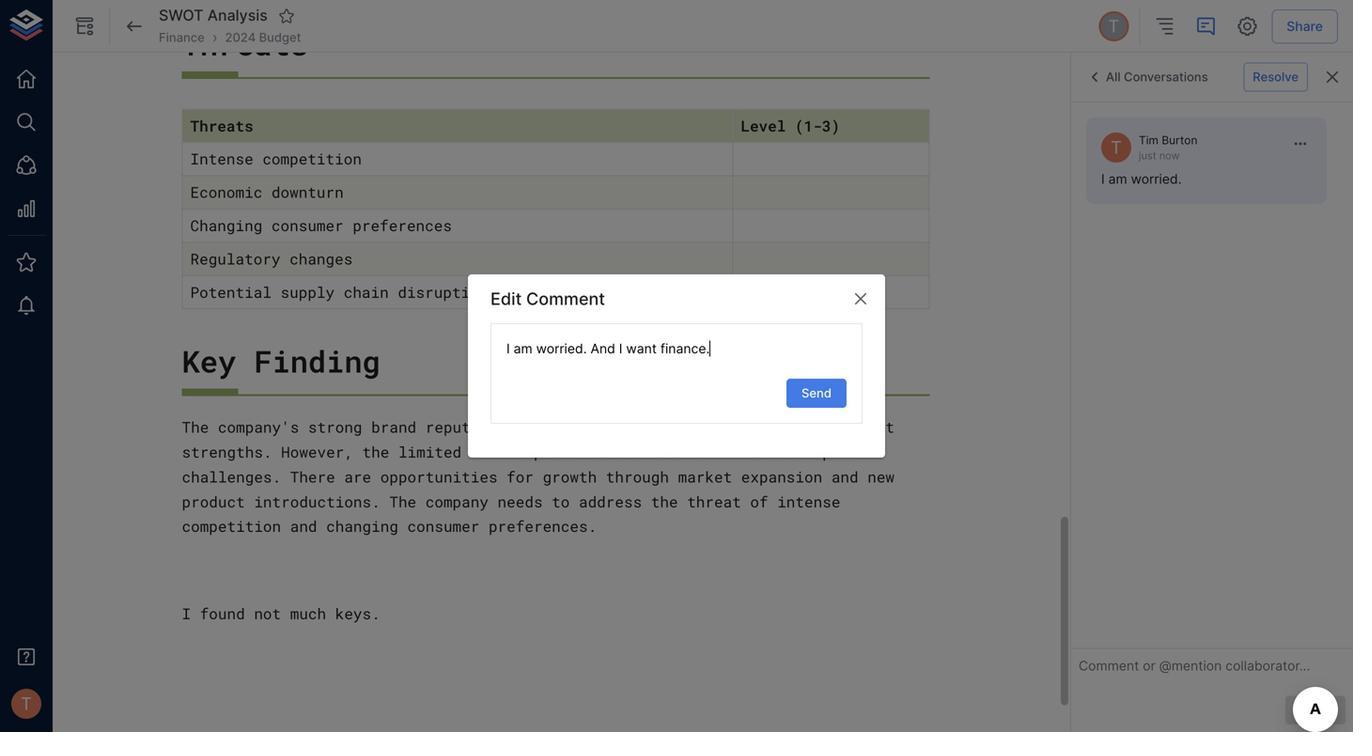 Task type: vqa. For each thing, say whether or not it's contained in the screenshot.
first help IMAGE from the top of the page
no



Task type: describe. For each thing, give the bounding box(es) containing it.
analysis
[[208, 6, 268, 25]]

all conversations button
[[1079, 62, 1213, 92]]

comment
[[526, 289, 605, 309]]

now
[[1160, 149, 1180, 161]]

conversations
[[1124, 70, 1208, 84]]

swot analysis
[[159, 6, 268, 25]]

edit comment dialog
[[468, 275, 885, 458]]

finance
[[159, 30, 205, 45]]

swot
[[159, 6, 204, 25]]

resolve button
[[1244, 63, 1308, 92]]

comments image
[[1195, 15, 1217, 38]]

finance link
[[159, 29, 205, 46]]

finance › 2024 budget
[[159, 28, 301, 46]]

resolve
[[1253, 70, 1299, 84]]

all
[[1106, 70, 1121, 84]]

edit comment
[[491, 289, 605, 309]]

i am worried.
[[1101, 171, 1182, 187]]

all conversations
[[1106, 70, 1208, 84]]

burton
[[1162, 133, 1198, 147]]

go back image
[[123, 15, 146, 38]]

i
[[1101, 171, 1105, 187]]

t for the rightmost t button
[[1108, 16, 1119, 37]]

budget
[[259, 30, 301, 45]]

2024 budget link
[[225, 29, 301, 46]]

share
[[1287, 18, 1323, 34]]



Task type: locate. For each thing, give the bounding box(es) containing it.
worried.
[[1131, 171, 1182, 187]]

1 vertical spatial t
[[1111, 137, 1122, 158]]

t
[[1108, 16, 1119, 37], [1111, 137, 1122, 158], [21, 693, 32, 714]]

1 vertical spatial t button
[[6, 683, 47, 725]]

0 vertical spatial t button
[[1096, 8, 1132, 44]]

Comment or @mention collaborator... text field
[[1079, 656, 1346, 681]]

send button
[[787, 379, 847, 408]]

0 vertical spatial t
[[1108, 16, 1119, 37]]

table of contents image
[[1153, 15, 1176, 38]]

›
[[212, 28, 218, 46]]

tim
[[1139, 133, 1159, 147]]

t button
[[1096, 8, 1132, 44], [6, 683, 47, 725]]

show wiki image
[[73, 15, 96, 38]]

favorite image
[[278, 7, 295, 24]]

just
[[1139, 149, 1157, 161]]

1 horizontal spatial t button
[[1096, 8, 1132, 44]]

t for t button to the left
[[21, 693, 32, 714]]

am
[[1109, 171, 1128, 187]]

send
[[802, 386, 832, 400]]

Comment or @mention collaborator... text field
[[507, 339, 847, 364]]

tim burton just now
[[1139, 133, 1198, 161]]

share button
[[1272, 9, 1338, 43]]

edit
[[491, 289, 522, 309]]

0 horizontal spatial t button
[[6, 683, 47, 725]]

2 vertical spatial t
[[21, 693, 32, 714]]

settings image
[[1236, 15, 1259, 38]]

2024
[[225, 30, 256, 45]]



